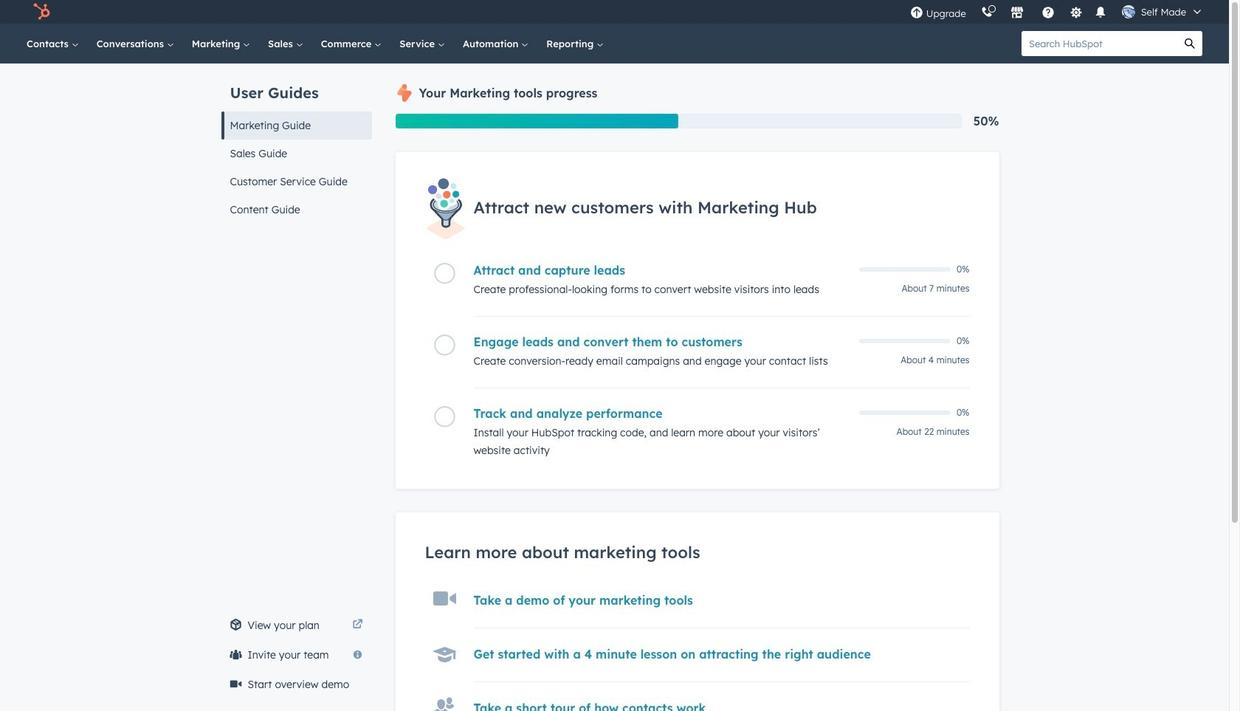 Task type: describe. For each thing, give the bounding box(es) containing it.
ruby anderson image
[[1122, 5, 1135, 18]]

user guides element
[[221, 64, 372, 224]]



Task type: vqa. For each thing, say whether or not it's contained in the screenshot.
the Search HubSpot search field
yes



Task type: locate. For each thing, give the bounding box(es) containing it.
Search HubSpot search field
[[1022, 31, 1178, 56]]

progress bar
[[395, 114, 679, 128]]

marketplaces image
[[1011, 7, 1024, 20]]

2 link opens in a new window image from the top
[[353, 620, 363, 631]]

1 link opens in a new window image from the top
[[353, 617, 363, 634]]

menu
[[903, 0, 1212, 24]]

link opens in a new window image
[[353, 617, 363, 634], [353, 620, 363, 631]]



